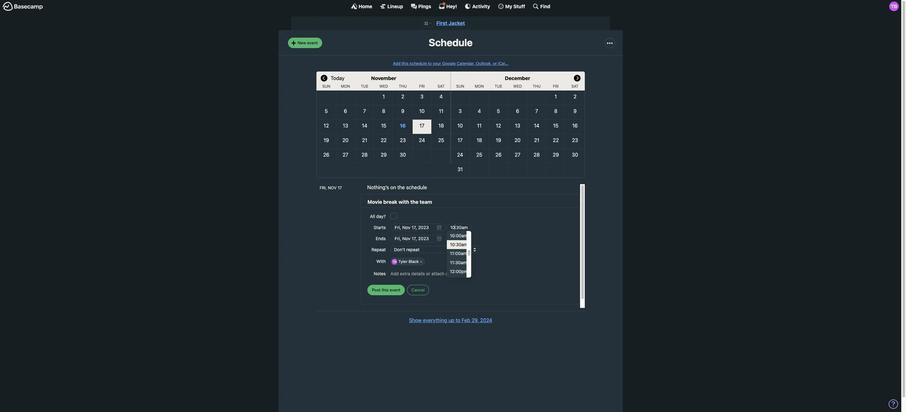 Task type: locate. For each thing, give the bounding box(es) containing it.
9:30am
[[450, 224, 466, 230]]

1 fri from the left
[[419, 84, 425, 89]]

this for post
[[382, 287, 389, 293]]

2 wed from the left
[[514, 84, 522, 89]]

wed down the "december"
[[514, 84, 522, 89]]

tue right today link on the left
[[361, 84, 369, 89]]

× link
[[419, 259, 425, 265]]

this right post
[[382, 287, 389, 293]]

1 sat from the left
[[438, 84, 445, 89]]

this inside button
[[382, 287, 389, 293]]

fri,
[[320, 186, 327, 190]]

add
[[393, 61, 401, 66]]

pick a time… field down '9:30am' link
[[447, 235, 472, 242]]

tue
[[361, 84, 369, 89], [495, 84, 503, 89]]

fri, nov 17
[[320, 186, 342, 190]]

Notes text field
[[391, 268, 574, 279]]

11:30am
[[450, 260, 467, 265]]

schedule left your
[[410, 61, 427, 66]]

0 horizontal spatial to
[[428, 61, 432, 66]]

0 vertical spatial choose date… field
[[391, 224, 446, 231]]

1 horizontal spatial sun
[[457, 84, 465, 89]]

1 vertical spatial pick a time… field
[[447, 235, 472, 242]]

nov
[[328, 186, 337, 190]]

to
[[428, 61, 432, 66], [456, 318, 461, 323]]

notes
[[374, 271, 386, 276]]

sun for november
[[323, 84, 331, 89]]

1 horizontal spatial this
[[402, 61, 409, 66]]

wed down november
[[380, 84, 388, 89]]

Pick a time… field
[[447, 224, 472, 231], [447, 235, 472, 242]]

thu for november
[[399, 84, 407, 89]]

1 thu from the left
[[399, 84, 407, 89]]

or
[[493, 61, 497, 66]]

nothing's
[[368, 185, 389, 190]]

event right the new
[[307, 40, 318, 45]]

find button
[[533, 3, 551, 10]]

mon down today
[[341, 84, 350, 89]]

to left your
[[428, 61, 432, 66]]

mon down outlook, at the top of the page
[[475, 84, 484, 89]]

2 sun from the left
[[457, 84, 465, 89]]

fri
[[419, 84, 425, 89], [553, 84, 559, 89]]

1 tue from the left
[[361, 84, 369, 89]]

new event
[[298, 40, 318, 45]]

1 horizontal spatial to
[[456, 318, 461, 323]]

1 mon from the left
[[341, 84, 350, 89]]

2 fri from the left
[[553, 84, 559, 89]]

1 horizontal spatial sat
[[572, 84, 579, 89]]

my
[[506, 3, 513, 9]]

0 horizontal spatial wed
[[380, 84, 388, 89]]

sun left today link on the left
[[323, 84, 331, 89]]

post this event
[[372, 287, 401, 293]]

thu
[[399, 84, 407, 89], [533, 84, 541, 89]]

0 vertical spatial pick a time… field
[[447, 224, 472, 231]]

post this event button
[[368, 285, 405, 295]]

1 vertical spatial to
[[456, 318, 461, 323]]

0 horizontal spatial mon
[[341, 84, 350, 89]]

0 horizontal spatial event
[[307, 40, 318, 45]]

nothing's on the schedule
[[368, 185, 427, 190]]

1 horizontal spatial event
[[390, 287, 401, 293]]

0 horizontal spatial sat
[[438, 84, 445, 89]]

0 vertical spatial this
[[402, 61, 409, 66]]

1 vertical spatial choose date… field
[[391, 235, 446, 242]]

find
[[541, 3, 551, 9]]

1 choose date… field from the top
[[391, 224, 446, 231]]

lineup link
[[380, 3, 403, 10]]

1 horizontal spatial fri
[[553, 84, 559, 89]]

12:30pm
[[450, 278, 468, 283]]

activity
[[473, 3, 490, 9]]

schedule right the
[[407, 185, 427, 190]]

sat
[[438, 84, 445, 89], [572, 84, 579, 89]]

0 horizontal spatial tue
[[361, 84, 369, 89]]

1 horizontal spatial thu
[[533, 84, 541, 89]]

fri for november
[[419, 84, 425, 89]]

add this schedule to your google calendar, outlook, or ical… link
[[393, 61, 509, 66]]

sun down calendar,
[[457, 84, 465, 89]]

sat for november
[[438, 84, 445, 89]]

new
[[298, 40, 306, 45]]

mon
[[341, 84, 350, 89], [475, 84, 484, 89]]

first
[[437, 20, 448, 26]]

sun
[[323, 84, 331, 89], [457, 84, 465, 89]]

1 sun from the left
[[323, 84, 331, 89]]

2 tue from the left
[[495, 84, 503, 89]]

event
[[307, 40, 318, 45], [390, 287, 401, 293]]

×
[[420, 260, 423, 264]]

to right the up
[[456, 318, 461, 323]]

up
[[449, 318, 455, 323]]

0 horizontal spatial sun
[[323, 84, 331, 89]]

choose date… field for starts
[[391, 224, 446, 231]]

2 thu from the left
[[533, 84, 541, 89]]

1 horizontal spatial wed
[[514, 84, 522, 89]]

today
[[331, 75, 345, 81]]

add this schedule to your google calendar, outlook, or ical…
[[393, 61, 509, 66]]

this right add
[[402, 61, 409, 66]]

2 mon from the left
[[475, 84, 484, 89]]

to inside button
[[456, 318, 461, 323]]

10:00am link
[[447, 232, 468, 240]]

schedule
[[410, 61, 427, 66], [407, 185, 427, 190]]

2 choose date… field from the top
[[391, 235, 446, 242]]

10:30am
[[450, 242, 468, 247]]

11:30am link
[[447, 258, 467, 267]]

schedule
[[429, 37, 473, 49]]

calendar,
[[457, 61, 475, 66]]

pick a time… field up 10:00am
[[447, 224, 472, 231]]

to for up
[[456, 318, 461, 323]]

tue down or
[[495, 84, 503, 89]]

choose date… field for ends
[[391, 235, 446, 242]]

wed for november
[[380, 84, 388, 89]]

my stuff
[[506, 3, 526, 9]]

activity link
[[465, 3, 490, 10]]

ical…
[[498, 61, 509, 66]]

1 vertical spatial event
[[390, 287, 401, 293]]

0 horizontal spatial this
[[382, 287, 389, 293]]

1 vertical spatial this
[[382, 287, 389, 293]]

show        everything      up to        feb 29, 2024
[[409, 318, 493, 323]]

cancel button
[[407, 285, 429, 295]]

wed
[[380, 84, 388, 89], [514, 84, 522, 89]]

main element
[[0, 0, 902, 12]]

switch accounts image
[[3, 2, 43, 11]]

all
[[370, 214, 375, 219]]

0 horizontal spatial thu
[[399, 84, 407, 89]]

1 horizontal spatial mon
[[475, 84, 484, 89]]

11:00am link
[[447, 249, 467, 258]]

your
[[433, 61, 442, 66]]

hey! button
[[439, 2, 457, 10]]

mon for november
[[341, 84, 350, 89]]

0 vertical spatial to
[[428, 61, 432, 66]]

this
[[402, 61, 409, 66], [382, 287, 389, 293]]

on
[[391, 185, 396, 190]]

all day?
[[370, 214, 386, 219]]

1 wed from the left
[[380, 84, 388, 89]]

2 pick a time… field from the top
[[447, 235, 472, 242]]

event right post
[[390, 287, 401, 293]]

black
[[409, 260, 419, 264]]

0 horizontal spatial fri
[[419, 84, 425, 89]]

1 horizontal spatial tue
[[495, 84, 503, 89]]

post
[[372, 287, 381, 293]]

the
[[398, 185, 405, 190]]

2 sat from the left
[[572, 84, 579, 89]]

Choose date… field
[[391, 224, 446, 231], [391, 235, 446, 242]]



Task type: vqa. For each thing, say whether or not it's contained in the screenshot.
December's Mon
yes



Task type: describe. For each thing, give the bounding box(es) containing it.
11:00am
[[450, 251, 467, 256]]

1 vertical spatial schedule
[[407, 185, 427, 190]]

lineup
[[388, 3, 403, 9]]

9:30am link
[[447, 223, 467, 232]]

12:30pm link
[[447, 276, 468, 285]]

stuff
[[514, 3, 526, 9]]

tue for december
[[495, 84, 503, 89]]

home link
[[351, 3, 373, 10]]

starts
[[374, 225, 386, 230]]

0 vertical spatial event
[[307, 40, 318, 45]]

0 vertical spatial schedule
[[410, 61, 427, 66]]

thu for december
[[533, 84, 541, 89]]

day?
[[377, 214, 386, 219]]

cancel
[[412, 287, 425, 293]]

ends
[[376, 236, 386, 241]]

today link
[[331, 72, 345, 84]]

tyler
[[399, 260, 408, 264]]

tyler black image
[[890, 2, 900, 11]]

pings
[[419, 3, 432, 9]]

show
[[409, 318, 422, 323]]

tue for november
[[361, 84, 369, 89]]

hey!
[[447, 3, 457, 9]]

december
[[505, 75, 531, 81]]

outlook,
[[476, 61, 492, 66]]

Type the name of the event… text field
[[368, 198, 574, 206]]

10:00am
[[450, 233, 468, 239]]

17
[[338, 186, 342, 190]]

wed for december
[[514, 84, 522, 89]]

sat for december
[[572, 84, 579, 89]]

29,
[[472, 318, 479, 323]]

everything
[[423, 318, 448, 323]]

new event link
[[288, 38, 323, 48]]

show        everything      up to        feb 29, 2024 button
[[409, 317, 493, 324]]

repeat
[[372, 247, 386, 252]]

first jacket
[[437, 20, 465, 26]]

this for add
[[402, 61, 409, 66]]

with
[[377, 259, 386, 264]]

google
[[443, 61, 456, 66]]

jacket
[[449, 20, 465, 26]]

2024
[[481, 318, 493, 323]]

fri for december
[[553, 84, 559, 89]]

pings button
[[411, 3, 432, 10]]

home
[[359, 3, 373, 9]]

tyler black ×
[[399, 260, 423, 264]]

november
[[371, 75, 397, 81]]

event inside button
[[390, 287, 401, 293]]

feb
[[462, 318, 471, 323]]

my stuff button
[[498, 3, 526, 10]]

first jacket link
[[437, 20, 465, 26]]

10:30am link
[[447, 240, 468, 249]]

12:00pm
[[450, 269, 468, 274]]

12:00pm link
[[447, 267, 468, 276]]

mon for december
[[475, 84, 484, 89]]

sun for december
[[457, 84, 465, 89]]

With text field
[[425, 258, 574, 266]]

to for schedule
[[428, 61, 432, 66]]

1 pick a time… field from the top
[[447, 224, 472, 231]]



